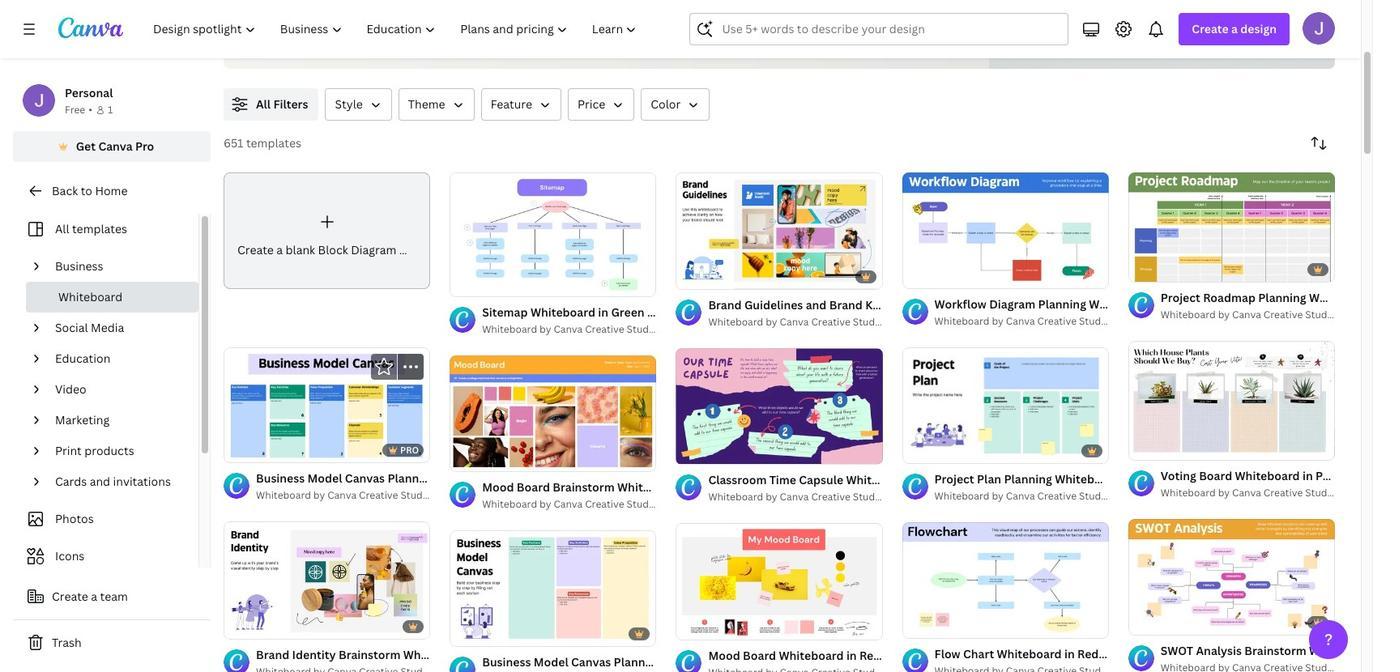 Task type: locate. For each thing, give the bounding box(es) containing it.
1 horizontal spatial a
[[277, 242, 283, 257]]

yellow
[[884, 648, 920, 664]]

whiteboard by canva creative studio for project roadmap planning whiteboard in green pink yellow spaced color blocks style image
[[1161, 308, 1336, 322]]

mood for mood board brainstorm whiteboard in red white simple style whiteboard by canva creative studio
[[482, 480, 514, 495]]

None search field
[[690, 13, 1069, 45]]

print products
[[55, 443, 134, 459]]

1 vertical spatial create
[[237, 242, 274, 257]]

board right voting
[[1199, 468, 1233, 484]]

style right purple
[[719, 305, 747, 320]]

education link
[[49, 344, 189, 374]]

whiteboard inside create a blank block diagram whiteboard element
[[399, 242, 464, 257]]

1 vertical spatial templates
[[72, 221, 127, 237]]

basic right the blue
[[1129, 647, 1159, 662]]

0 vertical spatial create
[[1192, 21, 1229, 36]]

red inside mood board whiteboard in red yellow brainstorm style link
[[860, 648, 881, 664]]

social
[[55, 320, 88, 335]]

personal
[[65, 85, 113, 100]]

whiteboard by canva creative studio link for classroom time capsule whiteboard in violet pastel pink mint green style image in the bottom of the page
[[708, 490, 884, 506]]

0 vertical spatial brainstorm
[[553, 480, 615, 495]]

whiteboard
[[399, 242, 464, 257], [58, 289, 123, 305], [531, 305, 596, 320], [1161, 308, 1216, 322], [935, 314, 990, 328], [708, 315, 764, 329], [482, 323, 537, 336], [1235, 468, 1300, 484], [617, 480, 682, 495], [1161, 486, 1216, 500], [256, 489, 311, 503], [935, 490, 990, 504], [708, 490, 764, 504], [482, 498, 537, 511], [997, 647, 1062, 662], [779, 648, 844, 664]]

theme
[[408, 96, 445, 112]]

1 horizontal spatial basic
[[1129, 647, 1159, 662]]

trash link
[[13, 627, 211, 660]]

workflow diagram planning whiteboard in purple blue modern professional style image
[[902, 172, 1109, 289]]

icons
[[55, 549, 85, 564]]

mood board brainstorm whiteboard in red white simple style image
[[450, 356, 657, 472]]

studio for project roadmap planning whiteboard in green pink yellow spaced color blocks style image
[[1306, 308, 1336, 322]]

1 horizontal spatial templates
[[246, 135, 301, 151]]

2 vertical spatial create
[[52, 589, 88, 604]]

0 horizontal spatial board
[[517, 480, 550, 495]]

red left the blue
[[1078, 647, 1099, 662]]

mood inside mood board whiteboard in red yellow brainstorm style link
[[708, 648, 740, 664]]

all
[[256, 96, 271, 112], [55, 221, 69, 237]]

in left green
[[598, 305, 609, 320]]

basic inside sitemap whiteboard in green purple basic style whiteboard by canva creative studio
[[686, 305, 716, 320]]

board down mood board brainstorm whiteboard in red white simple style image
[[517, 480, 550, 495]]

studio
[[1306, 308, 1336, 322], [1079, 314, 1110, 328], [853, 315, 884, 329], [627, 323, 658, 336], [1306, 486, 1336, 500], [401, 489, 431, 503], [1079, 490, 1110, 504], [853, 490, 884, 504], [627, 498, 658, 511]]

whiteboard by canva creative studio link for workflow diagram planning whiteboard in purple blue modern professional style image
[[935, 313, 1110, 330]]

a left design
[[1232, 21, 1238, 36]]

templates down all filters 'button'
[[246, 135, 301, 151]]

1 vertical spatial a
[[277, 242, 283, 257]]

video link
[[49, 374, 189, 405]]

0 horizontal spatial a
[[91, 589, 97, 604]]

voting board whiteboard in papercraft whiteboard by canva creative studio
[[1161, 468, 1373, 500]]

sitemap whiteboard in green purple basic style link
[[482, 304, 747, 322]]

by for workflow diagram planning whiteboard in purple blue modern professional style image
[[992, 314, 1004, 328]]

red inside flow chart whiteboard in red blue basic style link
[[1078, 647, 1099, 662]]

mood
[[482, 480, 514, 495], [708, 648, 740, 664]]

get canva pro button
[[13, 131, 211, 162]]

studio for business model canvas planning whiteboard in purple blue modern professional style image
[[401, 489, 431, 503]]

in inside sitemap whiteboard in green purple basic style whiteboard by canva creative studio
[[598, 305, 609, 320]]

0 horizontal spatial basic
[[686, 305, 716, 320]]

sitemap whiteboard in green purple basic style image
[[450, 172, 657, 297]]

a inside create a design dropdown button
[[1232, 21, 1238, 36]]

by inside voting board whiteboard in papercraft whiteboard by canva creative studio
[[1218, 486, 1230, 500]]

1 horizontal spatial all
[[256, 96, 271, 112]]

studio inside sitemap whiteboard in green purple basic style whiteboard by canva creative studio
[[627, 323, 658, 336]]

red
[[698, 480, 719, 495], [1078, 647, 1099, 662], [860, 648, 881, 664]]

board inside voting board whiteboard in papercraft whiteboard by canva creative studio
[[1199, 468, 1233, 484]]

photos link
[[23, 504, 189, 535]]

icons link
[[23, 541, 189, 572]]

0 vertical spatial templates
[[246, 135, 301, 151]]

whiteboard by canva creative studio
[[1161, 308, 1336, 322], [935, 314, 1110, 328], [708, 315, 884, 329], [256, 489, 431, 503], [935, 490, 1110, 504], [708, 490, 884, 504]]

creative for project plan planning whiteboard in blue purple modern professional style 'image'
[[1038, 490, 1077, 504]]

canva inside button
[[98, 139, 133, 154]]

mood board brainstorm whiteboard in red white simple style whiteboard by canva creative studio
[[482, 480, 826, 511]]

2 horizontal spatial create
[[1192, 21, 1229, 36]]

swot analysis brainstorm whiteboard in orange pink modern professional style image
[[1129, 519, 1335, 635]]

1 horizontal spatial mood
[[708, 648, 740, 664]]

0 horizontal spatial all
[[55, 221, 69, 237]]

0 horizontal spatial mood
[[482, 480, 514, 495]]

create left design
[[1192, 21, 1229, 36]]

1 vertical spatial all
[[55, 221, 69, 237]]

brainstorm right yellow
[[922, 648, 984, 664]]

mood for mood board whiteboard in red yellow brainstorm style
[[708, 648, 740, 664]]

project plan planning whiteboard in blue purple modern professional style image
[[902, 347, 1109, 464]]

0 horizontal spatial templates
[[72, 221, 127, 237]]

create left blank
[[237, 242, 274, 257]]

products
[[84, 443, 134, 459]]

create inside dropdown button
[[1192, 21, 1229, 36]]

red left white
[[698, 480, 719, 495]]

all down "back" in the top left of the page
[[55, 221, 69, 237]]

create down icons
[[52, 589, 88, 604]]

1 vertical spatial mood
[[708, 648, 740, 664]]

brand guidelines and brand kit team whiteboard in blue grey modern professional style image
[[676, 173, 883, 289]]

studio for brand guidelines and brand kit team whiteboard in blue grey modern professional style image
[[853, 315, 884, 329]]

in for mood board whiteboard in red yellow brainstorm style
[[847, 648, 857, 664]]

create for create a blank block diagram whiteboard
[[237, 242, 274, 257]]

papercraft
[[1316, 468, 1373, 484]]

board for mood board brainstorm whiteboard in red white simple style
[[517, 480, 550, 495]]

2 horizontal spatial red
[[1078, 647, 1099, 662]]

red left yellow
[[860, 648, 881, 664]]

board inside mood board brainstorm whiteboard in red white simple style whiteboard by canva creative studio
[[517, 480, 550, 495]]

0 horizontal spatial red
[[698, 480, 719, 495]]

a
[[1232, 21, 1238, 36], [277, 242, 283, 257], [91, 589, 97, 604]]

in left yellow
[[847, 648, 857, 664]]

0 horizontal spatial brainstorm
[[553, 480, 615, 495]]

a inside create a blank block diagram whiteboard element
[[277, 242, 283, 257]]

2 vertical spatial a
[[91, 589, 97, 604]]

whiteboard by canva creative studio link
[[1161, 307, 1336, 323], [935, 313, 1110, 330], [708, 314, 884, 330], [482, 322, 658, 338], [1161, 485, 1336, 502], [256, 488, 431, 504], [935, 489, 1110, 505], [708, 490, 884, 506], [482, 497, 658, 513]]

1 horizontal spatial create
[[237, 242, 274, 257]]

creative for brand guidelines and brand kit team whiteboard in blue grey modern professional style image
[[811, 315, 851, 329]]

social media
[[55, 320, 124, 335]]

back
[[52, 183, 78, 199]]

mood inside mood board brainstorm whiteboard in red white simple style whiteboard by canva creative studio
[[482, 480, 514, 495]]

sitemap whiteboard in green purple basic style whiteboard by canva creative studio
[[482, 305, 747, 336]]

0 vertical spatial mood
[[482, 480, 514, 495]]

cards and invitations link
[[49, 467, 189, 497]]

mood board whiteboard in red yellow brainstorm style
[[708, 648, 1015, 664]]

by
[[1218, 308, 1230, 322], [992, 314, 1004, 328], [766, 315, 778, 329], [540, 323, 551, 336], [1218, 486, 1230, 500], [313, 489, 325, 503], [992, 490, 1004, 504], [766, 490, 778, 504], [540, 498, 551, 511]]

in inside flow chart whiteboard in red blue basic style link
[[1065, 647, 1075, 662]]

brainstorm
[[553, 480, 615, 495], [922, 648, 984, 664]]

marketing
[[55, 412, 109, 428]]

whiteboard by canva creative studio for workflow diagram planning whiteboard in purple blue modern professional style image
[[935, 314, 1110, 328]]

all inside 'button'
[[256, 96, 271, 112]]

studio for project plan planning whiteboard in blue purple modern professional style 'image'
[[1079, 490, 1110, 504]]

style right simple
[[798, 480, 826, 495]]

a left the team
[[91, 589, 97, 604]]

project roadmap planning whiteboard in green pink yellow spaced color blocks style image
[[1129, 172, 1335, 283]]

2 horizontal spatial board
[[1199, 468, 1233, 484]]

in inside voting board whiteboard in papercraft whiteboard by canva creative studio
[[1303, 468, 1313, 484]]

in left white
[[685, 480, 695, 495]]

theme button
[[399, 88, 475, 121]]

1 block diagram whiteboards templates image from the left
[[990, 0, 1335, 69]]

canva
[[98, 139, 133, 154], [1232, 308, 1261, 322], [1006, 314, 1035, 328], [780, 315, 809, 329], [554, 323, 583, 336], [1232, 486, 1261, 500], [328, 489, 357, 503], [1006, 490, 1035, 504], [780, 490, 809, 504], [554, 498, 583, 511]]

team
[[100, 589, 128, 604]]

0 horizontal spatial create
[[52, 589, 88, 604]]

basic right purple
[[686, 305, 716, 320]]

1 vertical spatial brainstorm
[[922, 648, 984, 664]]

all templates link
[[23, 214, 189, 245]]

all for all filters
[[256, 96, 271, 112]]

create a blank block diagram whiteboard element
[[224, 173, 464, 289]]

cards
[[55, 474, 87, 489]]

in left the blue
[[1065, 647, 1075, 662]]

in inside mood board whiteboard in red yellow brainstorm style link
[[847, 648, 857, 664]]

create a team
[[52, 589, 128, 604]]

white
[[722, 480, 754, 495]]

trash
[[52, 635, 82, 651]]

creative
[[1264, 308, 1303, 322], [1038, 314, 1077, 328], [811, 315, 851, 329], [585, 323, 624, 336], [1264, 486, 1303, 500], [359, 489, 398, 503], [1038, 490, 1077, 504], [811, 490, 851, 504], [585, 498, 624, 511]]

whiteboard by canva creative studio link for brand guidelines and brand kit team whiteboard in blue grey modern professional style image
[[708, 314, 884, 330]]

style
[[335, 96, 363, 112], [719, 305, 747, 320], [798, 480, 826, 495], [1162, 647, 1190, 662], [987, 648, 1015, 664]]

voting board whiteboard in papercraft link
[[1161, 468, 1373, 485]]

in
[[598, 305, 609, 320], [1303, 468, 1313, 484], [685, 480, 695, 495], [1065, 647, 1075, 662], [847, 648, 857, 664]]

whiteboard inside flow chart whiteboard in red blue basic style link
[[997, 647, 1062, 662]]

media
[[91, 320, 124, 335]]

by for business model canvas planning whiteboard in purple blue modern professional style image
[[313, 489, 325, 503]]

0 vertical spatial basic
[[686, 305, 716, 320]]

a for blank
[[277, 242, 283, 257]]

creative for classroom time capsule whiteboard in violet pastel pink mint green style image in the bottom of the page
[[811, 490, 851, 504]]

free
[[65, 103, 85, 117]]

all left filters
[[256, 96, 271, 112]]

0 vertical spatial a
[[1232, 21, 1238, 36]]

creative inside voting board whiteboard in papercraft whiteboard by canva creative studio
[[1264, 486, 1303, 500]]

back to home link
[[13, 175, 211, 207]]

whiteboard by canva creative studio for business model canvas planning whiteboard in purple blue modern professional style image
[[256, 489, 431, 503]]

brand identity brainstorm whiteboard in purple grey modern professional style image
[[224, 523, 430, 639]]

style right filters
[[335, 96, 363, 112]]

Sort by button
[[1303, 127, 1335, 160]]

photos
[[55, 511, 94, 527]]

style right the blue
[[1162, 647, 1190, 662]]

a left blank
[[277, 242, 283, 257]]

feature button
[[481, 88, 561, 121]]

diagram
[[351, 242, 397, 257]]

board down mood board whiteboard in red yellow brainstorm style image
[[743, 648, 776, 664]]

business
[[55, 258, 103, 274]]

a inside the create a team button
[[91, 589, 97, 604]]

templates
[[246, 135, 301, 151], [72, 221, 127, 237]]

block diagram whiteboards templates image
[[990, 0, 1335, 69], [1023, 0, 1302, 14]]

templates down "back to home"
[[72, 221, 127, 237]]

0 vertical spatial all
[[256, 96, 271, 112]]

board
[[1199, 468, 1233, 484], [517, 480, 550, 495], [743, 648, 776, 664]]

1 horizontal spatial red
[[860, 648, 881, 664]]

invitations
[[113, 474, 171, 489]]

creative for business model canvas planning whiteboard in purple blue modern professional style image
[[359, 489, 398, 503]]

chart
[[963, 647, 994, 662]]

create inside button
[[52, 589, 88, 604]]

in left papercraft on the right of page
[[1303, 468, 1313, 484]]

brainstorm down mood board brainstorm whiteboard in red white simple style image
[[553, 480, 615, 495]]

whiteboard by canva creative studio for classroom time capsule whiteboard in violet pastel pink mint green style image in the bottom of the page
[[708, 490, 884, 504]]

voting
[[1161, 468, 1197, 484]]

a for team
[[91, 589, 97, 604]]

and
[[90, 474, 110, 489]]

canva inside sitemap whiteboard in green purple basic style whiteboard by canva creative studio
[[554, 323, 583, 336]]

red inside mood board brainstorm whiteboard in red white simple style whiteboard by canva creative studio
[[698, 480, 719, 495]]

2 horizontal spatial a
[[1232, 21, 1238, 36]]

create inside 'link'
[[237, 242, 274, 257]]



Task type: describe. For each thing, give the bounding box(es) containing it.
pro
[[400, 444, 419, 457]]

mood board whiteboard in red yellow brainstorm style link
[[708, 648, 1015, 665]]

whiteboard by canva creative studio for project plan planning whiteboard in blue purple modern professional style 'image'
[[935, 490, 1110, 504]]

whiteboard by canva creative studio link for mood board brainstorm whiteboard in red white simple style image
[[482, 497, 658, 513]]

1 vertical spatial basic
[[1129, 647, 1159, 662]]

whiteboard by canva creative studio link for voting board whiteboard in papercraft style "image"
[[1161, 485, 1336, 502]]

flow
[[935, 647, 961, 662]]

create a team button
[[13, 581, 211, 613]]

get canva pro
[[76, 139, 154, 154]]

creative inside sitemap whiteboard in green purple basic style whiteboard by canva creative studio
[[585, 323, 624, 336]]

whiteboard inside mood board whiteboard in red yellow brainstorm style link
[[779, 648, 844, 664]]

back to home
[[52, 183, 128, 199]]

color
[[651, 96, 681, 112]]

top level navigation element
[[143, 13, 651, 45]]

whiteboard by canva creative studio link for sitemap whiteboard in green purple basic style image
[[482, 322, 658, 338]]

print products link
[[49, 436, 189, 467]]

green
[[611, 305, 645, 320]]

in for flow chart whiteboard in red blue basic style
[[1065, 647, 1075, 662]]

whiteboard by canva creative studio for brand guidelines and brand kit team whiteboard in blue grey modern professional style image
[[708, 315, 884, 329]]

purple
[[647, 305, 684, 320]]

by for project plan planning whiteboard in blue purple modern professional style 'image'
[[992, 490, 1004, 504]]

to
[[81, 183, 92, 199]]

studio inside mood board brainstorm whiteboard in red white simple style whiteboard by canva creative studio
[[627, 498, 658, 511]]

flow chart whiteboard in red blue basic style image
[[902, 523, 1109, 639]]

pro
[[135, 139, 154, 154]]

a for design
[[1232, 21, 1238, 36]]

by for project roadmap planning whiteboard in green pink yellow spaced color blocks style image
[[1218, 308, 1230, 322]]

1 horizontal spatial brainstorm
[[922, 648, 984, 664]]

creative for project roadmap planning whiteboard in green pink yellow spaced color blocks style image
[[1264, 308, 1303, 322]]

create for create a design
[[1192, 21, 1229, 36]]

creative for workflow diagram planning whiteboard in purple blue modern professional style image
[[1038, 314, 1077, 328]]

brainstorm inside mood board brainstorm whiteboard in red white simple style whiteboard by canva creative studio
[[553, 480, 615, 495]]

mood board whiteboard in red yellow brainstorm style image
[[676, 524, 883, 640]]

education
[[55, 351, 110, 366]]

all filters
[[256, 96, 308, 112]]

canva inside mood board brainstorm whiteboard in red white simple style whiteboard by canva creative studio
[[554, 498, 583, 511]]

mood board brainstorm whiteboard in red white simple style link
[[482, 479, 826, 497]]

block
[[318, 242, 348, 257]]

filters
[[273, 96, 308, 112]]

all for all templates
[[55, 221, 69, 237]]

whiteboard by canva creative studio link for project plan planning whiteboard in blue purple modern professional style 'image'
[[935, 489, 1110, 505]]

business link
[[49, 251, 189, 282]]

style right "flow"
[[987, 648, 1015, 664]]

651
[[224, 135, 243, 151]]

by for brand guidelines and brand kit team whiteboard in blue grey modern professional style image
[[766, 315, 778, 329]]

studio for workflow diagram planning whiteboard in purple blue modern professional style image
[[1079, 314, 1110, 328]]

style inside button
[[335, 96, 363, 112]]

canva inside voting board whiteboard in papercraft whiteboard by canva creative studio
[[1232, 486, 1261, 500]]

1 horizontal spatial board
[[743, 648, 776, 664]]

651 templates
[[224, 135, 301, 151]]

creative inside mood board brainstorm whiteboard in red white simple style whiteboard by canva creative studio
[[585, 498, 624, 511]]

business model canvas planning whiteboard in purple blue modern professional style image
[[224, 347, 430, 463]]

style button
[[325, 88, 392, 121]]

price button
[[568, 88, 635, 121]]

sitemap
[[482, 305, 528, 320]]

templates for 651 templates
[[246, 135, 301, 151]]

in inside mood board brainstorm whiteboard in red white simple style whiteboard by canva creative studio
[[685, 480, 695, 495]]

create a blank block diagram whiteboard
[[237, 242, 464, 257]]

marketing link
[[49, 405, 189, 436]]

all templates
[[55, 221, 127, 237]]

social media link
[[49, 313, 189, 344]]

voting board whiteboard in papercraft style image
[[1129, 342, 1335, 460]]

flow chart whiteboard in red blue basic style link
[[935, 646, 1190, 664]]

jacob simon image
[[1303, 12, 1335, 45]]

templates for all templates
[[72, 221, 127, 237]]

feature
[[491, 96, 532, 112]]

video
[[55, 382, 86, 397]]

business model canvas planning whiteboard in purple green modern professional style image
[[450, 530, 657, 647]]

style inside mood board brainstorm whiteboard in red white simple style whiteboard by canva creative studio
[[798, 480, 826, 495]]

blue
[[1102, 647, 1127, 662]]

studio inside voting board whiteboard in papercraft whiteboard by canva creative studio
[[1306, 486, 1336, 500]]

whiteboard by canva creative studio link for business model canvas planning whiteboard in purple blue modern professional style image
[[256, 488, 431, 504]]

all filters button
[[224, 88, 319, 121]]

get
[[76, 139, 96, 154]]

red for mood board whiteboard in red yellow brainstorm style
[[860, 648, 881, 664]]

design
[[1241, 21, 1277, 36]]

free •
[[65, 103, 92, 117]]

create a design button
[[1179, 13, 1290, 45]]

cards and invitations
[[55, 474, 171, 489]]

1
[[108, 103, 113, 117]]

create a blank block diagram whiteboard link
[[224, 173, 464, 289]]

flow chart whiteboard in red blue basic style
[[935, 647, 1190, 662]]

print
[[55, 443, 82, 459]]

red for flow chart whiteboard in red blue basic style
[[1078, 647, 1099, 662]]

classroom time capsule whiteboard in violet pastel pink mint green style image
[[676, 348, 883, 464]]

in for voting board whiteboard in papercraft whiteboard by canva creative studio
[[1303, 468, 1313, 484]]

by inside mood board brainstorm whiteboard in red white simple style whiteboard by canva creative studio
[[540, 498, 551, 511]]

Search search field
[[722, 14, 1058, 45]]

board for voting board whiteboard in papercraft
[[1199, 468, 1233, 484]]

blank
[[286, 242, 315, 257]]

2 block diagram whiteboards templates image from the left
[[1023, 0, 1302, 14]]

by for classroom time capsule whiteboard in violet pastel pink mint green style image in the bottom of the page
[[766, 490, 778, 504]]

create for create a team
[[52, 589, 88, 604]]

create a design
[[1192, 21, 1277, 36]]

home
[[95, 183, 128, 199]]

by inside sitemap whiteboard in green purple basic style whiteboard by canva creative studio
[[540, 323, 551, 336]]

style inside sitemap whiteboard in green purple basic style whiteboard by canva creative studio
[[719, 305, 747, 320]]

•
[[89, 103, 92, 117]]

price
[[578, 96, 605, 112]]

whiteboard by canva creative studio link for project roadmap planning whiteboard in green pink yellow spaced color blocks style image
[[1161, 307, 1336, 323]]

studio for classroom time capsule whiteboard in violet pastel pink mint green style image in the bottom of the page
[[853, 490, 884, 504]]

color button
[[641, 88, 710, 121]]

simple
[[757, 480, 795, 495]]



Task type: vqa. For each thing, say whether or not it's contained in the screenshot.
the videos in Autoplay videos on button
no



